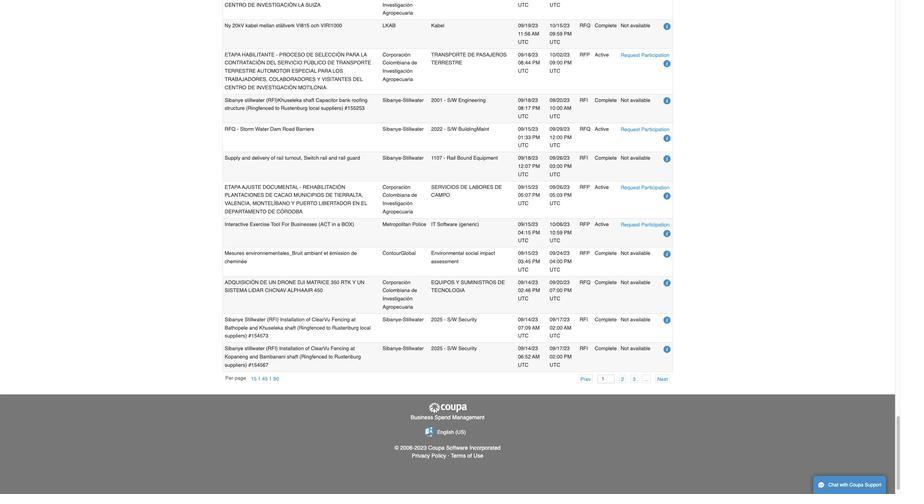 Task type: describe. For each thing, give the bounding box(es) containing it.
sibanye- for sibanye stillwater (rfi) installation of clearvu fencing at kopaneng and bambanani shaft (ringfenced to rustenburg suppliers)  #154567
[[383, 346, 403, 351]]

fencing for sibanye stillwater (rfi) installation of clearvu fencing at bathopele and khuseleka shaft (ringfenced to rustenburg local suppliers) #154573
[[332, 317, 350, 322]]

y inside etapa habilitante - proceso de selección para la contratación del  servicio público de transporte terrestre automotor especial para los trabajadores, colaboradores y visitantes del centro de investigación motilonia.
[[317, 76, 321, 82]]

utc for 09/15/23 03:45 pm utc
[[518, 267, 529, 273]]

police
[[412, 221, 426, 227]]

05:07
[[518, 192, 531, 198]]

utc for 09/15/23 05:07 pm utc
[[518, 201, 529, 206]]

rustenburg inside sibanye stillwater (rfi)khuseleka shaft capacitor bank roofing structure (ringfenced to rustenburg local suppliers) #155253
[[281, 105, 308, 111]]

suministros
[[461, 279, 496, 285]]

de inside transporte de pasajeros terrestre
[[468, 52, 475, 58]]

not for 09/17/23 02:00 am utc
[[621, 317, 629, 323]]

complete for 09/20/23 10:00 am utc
[[595, 97, 617, 103]]

per page
[[225, 375, 246, 381]]

chat
[[829, 482, 839, 488]]

not for 09/26/23 03:00 pm utc
[[621, 155, 629, 161]]

1 | from the left
[[259, 376, 260, 382]]

active for 09/29/23 12:00 pm utc
[[595, 126, 609, 132]]

request participation button for 09/26/23 05:03 pm utc
[[621, 183, 670, 192]]

de for etapa habilitante - proceso de selección para la contratación del  servicio público de transporte terrestre automotor especial para los trabajadores, colaboradores y visitantes del centro de investigación motilonia.
[[411, 60, 417, 66]]

not available for 09/26/23 03:00 pm utc
[[621, 155, 651, 161]]

complete for 09/17/23 02:00 pm utc
[[595, 346, 617, 351]]

next button
[[655, 375, 670, 383]]

equipos y suministros de tecnologia
[[431, 279, 505, 293]]

stillwater inside sibanye stillwater (rfi) installation of clearvu fencing at bathopele and khuseleka shaft (ringfenced to rustenburg local suppliers) #154573
[[245, 317, 266, 322]]

2 | from the left
[[270, 376, 271, 382]]

valencia,
[[225, 201, 251, 206]]

available for 09/17/23 02:00 am utc
[[630, 317, 651, 323]]

pm for 03:00
[[564, 163, 572, 169]]

local inside sibanye stillwater (rfi)khuseleka shaft capacitor bank roofing structure (ringfenced to rustenburg local suppliers) #155253
[[309, 105, 320, 111]]

utc for 10/15/23 09:59 pm utc
[[550, 39, 560, 45]]

exercise
[[250, 221, 270, 227]]

- inside etapa ajuste documental - rehabilitación plantaciones de cacao municipios de tierralta, valencia, montelíbano y puerto libertador en el departamento de córdoba
[[300, 184, 301, 190]]

04:15
[[518, 230, 531, 235]]

2022 - s/w buildingmaint
[[431, 126, 489, 132]]

ställverk
[[276, 23, 295, 29]]

visitantes
[[322, 76, 352, 82]]

stillwater for sibanye stillwater (rfi)khuseleka shaft capacitor bank roofing structure (ringfenced to rustenburg local suppliers) #155253
[[403, 97, 424, 103]]

business
[[411, 414, 433, 421]]

active for 10/06/23 10:59 pm utc
[[595, 221, 609, 227]]

am for 02:00
[[564, 325, 572, 331]]

15
[[251, 376, 257, 382]]

proceso
[[279, 52, 305, 58]]

(ringfenced for stillwater
[[297, 325, 325, 331]]

2022
[[431, 126, 443, 132]]

guard
[[347, 155, 360, 161]]

10/15/23
[[550, 23, 570, 29]]

rustenburg for sibanye stillwater (rfi) installation of clearvu fencing at bathopele and khuseleka shaft (ringfenced to rustenburg local suppliers) #154573
[[332, 325, 359, 331]]

stillwater for (ringfenced
[[245, 97, 265, 103]]

interactive exercise tool for businesses (act in a box)
[[225, 221, 354, 227]]

de left labores
[[461, 184, 468, 190]]

de up montelíbano
[[265, 192, 273, 198]]

prev button
[[578, 375, 593, 383]]

pm for 08:17
[[532, 105, 540, 111]]

09/15/23 01:33 pm utc
[[518, 126, 540, 148]]

10/02/23 09:00 pm utc
[[550, 52, 572, 74]]

...
[[644, 376, 649, 382]]

adquisición de un drone dji matrice 350 rtk y un sistema lidar chcnav alphaair 450
[[225, 279, 365, 293]]

rfq left storm
[[225, 126, 236, 132]]

metropolitan
[[383, 221, 411, 227]]

kabel
[[246, 23, 258, 29]]

contourglobal
[[383, 250, 416, 256]]

kopaneng
[[225, 354, 248, 360]]

2 un from the left
[[357, 279, 365, 285]]

rail
[[447, 155, 456, 161]]

turnout,
[[285, 155, 302, 161]]

request for 10/02/23 09:00 pm utc
[[621, 52, 640, 58]]

cacao
[[274, 192, 292, 198]]

sibanye for sibanye stillwater (rfi)khuseleka shaft capacitor bank roofing structure (ringfenced to rustenburg local suppliers) #155253
[[225, 97, 243, 103]]

not for 09/20/23 10:00 am utc
[[621, 97, 629, 103]]

2
[[621, 376, 624, 382]]

2006-
[[400, 445, 414, 451]]

request participation button for 10/06/23 10:59 pm utc
[[621, 221, 670, 229]]

rfq for kabel
[[580, 23, 591, 29]]

use
[[474, 452, 483, 459]]

2 button
[[619, 375, 626, 383]]

water
[[255, 126, 269, 132]]

rustenburg for sibanye stillwater (rfi) installation of clearvu fencing at kopaneng and bambanani shaft (ringfenced to rustenburg suppliers)  #154567
[[334, 354, 361, 360]]

09/26/23 05:03 pm utc
[[550, 184, 572, 206]]

investigación for adquisición de un drone dji matrice 350 rtk y un sistema lidar chcnav alphaair 450
[[383, 296, 413, 302]]

de inside equipos y suministros de tecnologia
[[498, 279, 505, 285]]

chcnav
[[265, 288, 286, 293]]

de down trabajadores,
[[248, 84, 255, 90]]

pm for 08:44
[[532, 60, 540, 66]]

rfi for 09/26/23 03:00 pm utc
[[580, 155, 588, 161]]

coupa inside button
[[850, 482, 864, 488]]

© 2006-2023 coupa software incorporated
[[395, 445, 501, 451]]

utc for 09/15/23 04:15 pm utc
[[518, 238, 529, 244]]

12:07
[[518, 163, 531, 169]]

request participation for 09/29/23 12:00 pm utc
[[621, 126, 670, 132]]

09/20/23 for 10:00
[[550, 97, 570, 103]]

complete for 09/24/23 04:00 pm utc
[[595, 250, 617, 256]]

09/26/23 for 05:03
[[550, 184, 570, 190]]

terms of use
[[451, 452, 483, 459]]

tierralta,
[[334, 192, 363, 198]]

(ringfenced inside sibanye stillwater (rfi)khuseleka shaft capacitor bank roofing structure (ringfenced to rustenburg local suppliers) #155253
[[246, 105, 274, 111]]

02:00 for pm
[[550, 354, 563, 360]]

la
[[361, 52, 367, 58]]

09/15/23 05:07 pm utc
[[518, 184, 540, 206]]

security for 09/14/23 06:52 am utc
[[458, 346, 477, 351]]

installation for khuseleka
[[280, 317, 305, 322]]

ambiant
[[304, 250, 322, 256]]

2001 - s/w  engineering
[[431, 97, 486, 103]]

corporación colombiana de investigación agropecuaria for servicios de labores de campo
[[383, 184, 417, 215]]

habilitante
[[242, 52, 275, 58]]

0 horizontal spatial del
[[266, 60, 276, 66]]

rfq - storm water dam road barriers
[[225, 126, 314, 132]]

tool
[[271, 221, 280, 227]]

not available for 09/17/23 02:00 am utc
[[621, 317, 651, 323]]

de for etapa ajuste documental - rehabilitación plantaciones de cacao municipios de tierralta, valencia, montelíbano y puerto libertador en el departamento de córdoba
[[411, 192, 417, 198]]

de down the rehabilitación
[[326, 192, 333, 198]]

sibanye- for sibanye stillwater (rfi) installation of clearvu fencing at bathopele and khuseleka shaft (ringfenced to rustenburg local suppliers) #154573
[[383, 317, 403, 322]]

01:33
[[518, 134, 531, 140]]

0 vertical spatial coupa
[[428, 445, 445, 451]]

etapa for etapa ajuste documental - rehabilitación plantaciones de cacao municipios de tierralta, valencia, montelíbano y puerto libertador en el departamento de córdoba
[[225, 184, 241, 190]]

... button
[[642, 375, 651, 383]]

15 | 45 | 90
[[251, 376, 279, 382]]

3
[[633, 376, 636, 382]]

sibanye-stillwater for supply and delivery of rail turnout, switch rail and rail guard
[[383, 155, 424, 161]]

s/w for 09/14/23 06:52 am utc
[[447, 346, 457, 351]]

rfi for 09/17/23 02:00 pm utc
[[580, 346, 588, 351]]

de down montelíbano
[[268, 209, 275, 215]]

clearvu for khuseleka
[[312, 317, 330, 322]]

stillwater for sibanye stillwater (rfi) installation of clearvu fencing at bathopele and khuseleka shaft (ringfenced to rustenburg local suppliers) #154573
[[403, 317, 424, 322]]

not available for 10/15/23 09:59 pm utc
[[621, 23, 651, 29]]

en
[[353, 201, 360, 206]]

y inside adquisición de un drone dji matrice 350 rtk y un sistema lidar chcnav alphaair 450
[[352, 279, 356, 285]]

09/20/23 10:00 am utc
[[550, 97, 572, 119]]

sibanye- for rfq - storm water dam road barriers
[[383, 126, 403, 132]]

buildingmaint
[[458, 126, 489, 132]]

10:00
[[550, 105, 563, 111]]

córdoba
[[277, 209, 303, 215]]

sibanye- for sibanye stillwater (rfi)khuseleka shaft capacitor bank roofing structure (ringfenced to rustenburg local suppliers) #155253
[[383, 97, 403, 103]]

suppliers) inside sibanye stillwater (rfi) installation of clearvu fencing at kopaneng and bambanani shaft (ringfenced to rustenburg suppliers)  #154567
[[225, 362, 247, 368]]

de inside adquisición de un drone dji matrice 350 rtk y un sistema lidar chcnav alphaair 450
[[260, 279, 267, 285]]

2025 for sibanye stillwater (rfi) installation of clearvu fencing at bathopele and khuseleka shaft (ringfenced to rustenburg local suppliers) #154573
[[431, 317, 443, 322]]

rtk
[[341, 279, 351, 285]]

mesures
[[225, 250, 244, 256]]

labores
[[469, 184, 493, 190]]

05:03
[[550, 192, 563, 198]]

storm
[[240, 126, 254, 132]]

agropecuaria for adquisición de un drone dji matrice 350 rtk y un sistema lidar chcnav alphaair 450
[[383, 304, 413, 310]]

available for 09/26/23 03:00 pm utc
[[630, 155, 651, 161]]

sibanye- for supply and delivery of rail turnout, switch rail and rail guard
[[383, 155, 403, 161]]

pm for 02:46
[[532, 288, 540, 293]]

selección
[[315, 52, 345, 58]]

utc for 09/18/23 08:17 pm utc
[[518, 113, 529, 119]]

y inside etapa ajuste documental - rehabilitación plantaciones de cacao municipios de tierralta, valencia, montelíbano y puerto libertador en el departamento de córdoba
[[291, 201, 295, 206]]

sibanye for sibanye stillwater (rfi) installation of clearvu fencing at bathopele and khuseleka shaft (ringfenced to rustenburg local suppliers) #154573
[[225, 317, 243, 322]]

los
[[333, 68, 343, 74]]

utc for 09/17/23 02:00 am utc
[[550, 333, 560, 339]]

kabel
[[431, 23, 444, 29]]

pm for 09:00
[[564, 60, 572, 66]]

municipios
[[294, 192, 324, 198]]

10/02/23
[[550, 52, 570, 58]]

utc for 09/14/23 02:46 pm utc
[[518, 296, 529, 302]]

agropecuaria for etapa ajuste documental - rehabilitación plantaciones de cacao municipios de tierralta, valencia, montelíbano y puerto libertador en el departamento de córdoba
[[383, 209, 413, 215]]

09/18/23 for 08:44
[[518, 52, 538, 58]]

rfi for 09/20/23 10:00 am utc
[[580, 97, 588, 103]]

departamento
[[225, 209, 267, 215]]

not available for 09/20/23 07:00 pm utc
[[621, 279, 651, 285]]

terrestre inside etapa habilitante - proceso de selección para la contratación del  servicio público de transporte terrestre automotor especial para los trabajadores, colaboradores y visitantes del centro de investigación motilonia.
[[225, 68, 256, 74]]

2 rail from the left
[[320, 155, 327, 161]]

etapa for etapa habilitante - proceso de selección para la contratación del  servicio público de transporte terrestre automotor especial para los trabajadores, colaboradores y visitantes del centro de investigación motilonia.
[[225, 52, 241, 58]]

pm for 12:00
[[564, 134, 572, 140]]

suppliers) inside sibanye stillwater (rfi)khuseleka shaft capacitor bank roofing structure (ringfenced to rustenburg local suppliers) #155253
[[321, 105, 343, 111]]

09/15/23 for 03:45
[[518, 250, 538, 256]]

investigación for etapa ajuste documental - rehabilitación plantaciones de cacao municipios de tierralta, valencia, montelíbano y puerto libertador en el departamento de córdoba
[[383, 201, 413, 206]]

sibanye-stillwater for sibanye stillwater (rfi)khuseleka shaft capacitor bank roofing structure (ringfenced to rustenburg local suppliers) #155253
[[383, 97, 424, 103]]

environmental
[[431, 250, 464, 256]]

pm for 05:07
[[532, 192, 540, 198]]

centro
[[225, 84, 246, 90]]

at for sibanye stillwater (rfi) installation of clearvu fencing at bathopele and khuseleka shaft (ringfenced to rustenburg local suppliers) #154573
[[351, 317, 356, 322]]

09/17/23 for pm
[[550, 346, 570, 351]]

07:00
[[550, 288, 563, 293]]

capacitor
[[316, 97, 338, 103]]

de inside mesures environnementales_bruit ambiant et émission de cheminée
[[351, 250, 357, 256]]

of inside sibanye stillwater (rfi) installation of clearvu fencing at kopaneng and bambanani shaft (ringfenced to rustenburg suppliers)  #154567
[[305, 346, 310, 351]]

pm for 01:33
[[532, 134, 540, 140]]

colaboradores
[[269, 76, 316, 82]]

09/15/23 03:45 pm utc
[[518, 250, 540, 273]]

it software (generic)
[[431, 221, 479, 227]]

complete for 09/20/23 07:00 pm utc
[[595, 279, 617, 285]]

corporación for adquisición de un drone dji matrice 350 rtk y un sistema lidar chcnav alphaair 450
[[383, 279, 411, 285]]

09/17/23 for am
[[550, 317, 570, 322]]

environmental social impact assessment
[[431, 250, 495, 264]]

terms of use link
[[451, 452, 483, 459]]

sibanye stillwater (rfi)khuseleka shaft capacitor bank roofing structure (ringfenced to rustenburg local suppliers) #155253
[[225, 97, 368, 111]]

09:00
[[550, 60, 563, 66]]

not available for 09/24/23 04:00 pm utc
[[621, 250, 651, 256]]

rfp for 09/26/23 05:03 pm utc
[[580, 184, 590, 190]]

06:52
[[518, 354, 531, 360]]

1 horizontal spatial del
[[353, 76, 363, 82]]

et
[[324, 250, 328, 256]]

coupa supplier portal image
[[428, 402, 467, 414]]



Task type: vqa. For each thing, say whether or not it's contained in the screenshot.


Task type: locate. For each thing, give the bounding box(es) containing it.
0 vertical spatial fencing
[[332, 317, 350, 322]]

para left the la
[[346, 52, 360, 58]]

0 vertical spatial 09/26/23
[[550, 155, 570, 161]]

09/14/23 inside the 09/14/23 07:09 am utc
[[518, 317, 538, 322]]

shaft right bambanani
[[287, 354, 298, 360]]

1 vertical spatial rustenburg
[[332, 325, 359, 331]]

ajuste
[[242, 184, 261, 190]]

utc inside 09/15/23 05:07 pm utc
[[518, 201, 529, 206]]

0 vertical spatial 2025
[[431, 317, 443, 322]]

0 vertical spatial del
[[266, 60, 276, 66]]

pm inside the 09/15/23 01:33 pm utc
[[532, 134, 540, 140]]

0 vertical spatial corporación colombiana de investigación agropecuaria
[[383, 52, 417, 82]]

utc inside 09/15/23 04:15 pm utc
[[518, 238, 529, 244]]

shaft inside sibanye stillwater (rfi)khuseleka shaft capacitor bank roofing structure (ringfenced to rustenburg local suppliers) #155253
[[303, 97, 314, 103]]

colombiana up metropolitan
[[383, 192, 410, 198]]

2 vertical spatial corporación
[[383, 279, 411, 285]]

7 complete from the top
[[595, 346, 617, 351]]

un up chcnav
[[269, 279, 276, 285]]

to inside sibanye stillwater (rfi)khuseleka shaft capacitor bank roofing structure (ringfenced to rustenburg local suppliers) #155253
[[275, 105, 280, 111]]

1 vertical spatial security
[[458, 346, 477, 351]]

4 rfi from the top
[[580, 346, 588, 351]]

del up automotor
[[266, 60, 276, 66]]

rfi right 09/17/23 02:00 am utc on the bottom right of the page
[[580, 317, 588, 322]]

para
[[346, 52, 360, 58], [318, 68, 331, 74]]

1 rail from the left
[[277, 155, 284, 161]]

09/20/23 for 07:00
[[550, 279, 570, 285]]

1 vertical spatial 09/14/23
[[518, 317, 538, 322]]

equipos
[[431, 279, 455, 285]]

1 vertical spatial 2025
[[431, 346, 443, 351]]

08:44
[[518, 60, 531, 66]]

1 vertical spatial sibanye
[[225, 317, 243, 322]]

0 vertical spatial agropecuaria
[[383, 76, 413, 82]]

4 complete from the top
[[595, 250, 617, 256]]

of down sibanye stillwater (rfi) installation of clearvu fencing at bathopele and khuseleka shaft (ringfenced to rustenburg local suppliers) #154573 on the bottom left of the page
[[305, 346, 310, 351]]

corporación up metropolitan
[[383, 184, 411, 190]]

2 vertical spatial sibanye
[[225, 346, 243, 351]]

2 rfi from the top
[[580, 155, 588, 161]]

2 corporación colombiana de investigación agropecuaria from the top
[[383, 184, 417, 215]]

4 active from the top
[[595, 221, 609, 227]]

0 horizontal spatial un
[[269, 279, 276, 285]]

3 request participation from the top
[[621, 184, 670, 190]]

2 09/26/23 from the top
[[550, 184, 570, 190]]

2 09/14/23 from the top
[[518, 317, 538, 322]]

0 horizontal spatial terrestre
[[225, 68, 256, 74]]

4 request participation from the top
[[621, 222, 670, 228]]

sibanye stillwater (rfi) installation of clearvu fencing at kopaneng and bambanani shaft (ringfenced to rustenburg suppliers)  #154567
[[225, 346, 361, 368]]

09/18/23 up 08:44
[[518, 52, 538, 58]]

s/w for 09/15/23 01:33 pm utc
[[447, 126, 457, 132]]

09/20/23 inside 09/20/23 10:00 am utc
[[550, 97, 570, 103]]

1 horizontal spatial |
[[270, 376, 271, 382]]

09/26/23 for 03:00
[[550, 155, 570, 161]]

1 vertical spatial suppliers)
[[225, 333, 247, 339]]

0 vertical spatial shaft
[[303, 97, 314, 103]]

4 s/w from the top
[[447, 346, 457, 351]]

1 vertical spatial 09/26/23
[[550, 184, 570, 190]]

4 sibanye-stillwater from the top
[[383, 317, 424, 322]]

bathopele
[[225, 325, 248, 331]]

09/17/23 down 09/20/23 07:00 pm utc
[[550, 317, 570, 322]]

complete for 10/15/23 09:59 pm utc
[[595, 23, 617, 29]]

5 sibanye-stillwater from the top
[[383, 346, 424, 351]]

Jump to page number field
[[598, 375, 615, 383]]

1 stillwater from the top
[[245, 97, 265, 103]]

1 vertical spatial software
[[446, 445, 468, 451]]

10/15/23 09:59 pm utc
[[550, 23, 572, 45]]

utc down 06:52
[[518, 362, 529, 368]]

0 vertical spatial 09/18/23
[[518, 52, 538, 58]]

15 button
[[249, 375, 259, 383]]

#155253
[[345, 105, 365, 111]]

pm inside 09/20/23 07:00 pm utc
[[564, 288, 572, 293]]

rfi right 09/26/23 03:00 pm utc
[[580, 155, 588, 161]]

7 not available from the top
[[621, 346, 651, 352]]

público
[[304, 60, 326, 66]]

pm inside '09/17/23 02:00 pm utc'
[[564, 354, 572, 360]]

sibanye stillwater (rfi) installation of clearvu fencing at bathopele and khuseleka shaft (ringfenced to rustenburg local suppliers) #154573
[[225, 317, 371, 339]]

sibanye for sibanye stillwater (rfi) installation of clearvu fencing at kopaneng and bambanani shaft (ringfenced to rustenburg suppliers)  #154567
[[225, 346, 243, 351]]

(ringfenced inside sibanye stillwater (rfi) installation of clearvu fencing at bathopele and khuseleka shaft (ringfenced to rustenburg local suppliers) #154573
[[297, 325, 325, 331]]

(ringfenced inside sibanye stillwater (rfi) installation of clearvu fencing at kopaneng and bambanani shaft (ringfenced to rustenburg suppliers)  #154567
[[300, 354, 327, 360]]

corporación for etapa ajuste documental - rehabilitación plantaciones de cacao municipios de tierralta, valencia, montelíbano y puerto libertador en el departamento de córdoba
[[383, 184, 411, 190]]

90 button
[[271, 375, 281, 383]]

5 sibanye- from the top
[[383, 346, 403, 351]]

at inside sibanye stillwater (rfi) installation of clearvu fencing at kopaneng and bambanani shaft (ringfenced to rustenburg suppliers)  #154567
[[350, 346, 355, 351]]

1 horizontal spatial transporte
[[431, 52, 466, 58]]

am right the 07:09
[[532, 325, 540, 331]]

1 request participation button from the top
[[621, 51, 670, 59]]

1 navigation from the left
[[225, 375, 281, 384]]

next
[[657, 376, 668, 382]]

09/15/23 inside 09/15/23 03:45 pm utc
[[518, 250, 538, 256]]

1 vertical spatial etapa
[[225, 184, 241, 190]]

pm inside 09/26/23 03:00 pm utc
[[564, 163, 572, 169]]

3 request participation button from the top
[[621, 183, 670, 192]]

ny 20kv kabel mellan ställverk vi815 och viri1000
[[225, 23, 342, 29]]

1 09/20/23 from the top
[[550, 97, 570, 103]]

stillwater for rfq - storm water dam road barriers
[[403, 126, 424, 132]]

utc inside 09/15/23 03:45 pm utc
[[518, 267, 529, 273]]

colombiana down lkab
[[383, 60, 410, 66]]

4 not from the top
[[621, 250, 629, 256]]

rail right switch
[[320, 155, 327, 161]]

rfp right 10/02/23
[[580, 52, 590, 58]]

0 horizontal spatial para
[[318, 68, 331, 74]]

0 horizontal spatial |
[[259, 376, 260, 382]]

stillwater for sibanye stillwater (rfi) installation of clearvu fencing at kopaneng and bambanani shaft (ringfenced to rustenburg suppliers)  #154567
[[403, 346, 424, 351]]

5 not from the top
[[621, 279, 629, 285]]

0 vertical spatial 02:00
[[550, 325, 563, 331]]

1 vertical spatial (ringfenced
[[297, 325, 325, 331]]

lkab
[[383, 23, 396, 29]]

2 vertical spatial rustenburg
[[334, 354, 361, 360]]

09/20/23
[[550, 97, 570, 103], [550, 279, 570, 285]]

09/29/23 12:00 pm utc
[[550, 126, 572, 148]]

not for 09/17/23 02:00 pm utc
[[621, 346, 629, 352]]

3 available from the top
[[630, 155, 651, 161]]

09/20/23 inside 09/20/23 07:00 pm utc
[[550, 279, 570, 285]]

pm right 02:46
[[532, 288, 540, 293]]

switch
[[304, 155, 319, 161]]

2 vertical spatial investigación
[[383, 296, 413, 302]]

pm for 03:45
[[532, 259, 540, 264]]

installation up bambanani
[[279, 346, 304, 351]]

2 available from the top
[[630, 97, 651, 103]]

sibanye-stillwater for rfq - storm water dam road barriers
[[383, 126, 424, 132]]

1 sibanye-stillwater from the top
[[383, 97, 424, 103]]

0 horizontal spatial local
[[309, 105, 320, 111]]

stillwater up 'structure'
[[245, 97, 265, 103]]

0 vertical spatial 09/14/23
[[518, 279, 538, 285]]

2 etapa from the top
[[225, 184, 241, 190]]

(generic)
[[459, 221, 479, 227]]

1 horizontal spatial local
[[360, 325, 371, 331]]

09/26/23
[[550, 155, 570, 161], [550, 184, 570, 190]]

am inside 09/14/23 06:52 am utc
[[532, 354, 540, 360]]

1 vertical spatial 09/20/23
[[550, 279, 570, 285]]

suppliers) down bathopele
[[225, 333, 247, 339]]

2025 for sibanye stillwater (rfi) installation of clearvu fencing at kopaneng and bambanani shaft (ringfenced to rustenburg suppliers)  #154567
[[431, 346, 443, 351]]

09/18/23 08:17 pm utc
[[518, 97, 540, 119]]

09/17/23 02:00 am utc
[[550, 317, 572, 339]]

2 vertical spatial to
[[329, 354, 333, 360]]

09/26/23 inside 09/26/23 05:03 pm utc
[[550, 184, 570, 190]]

stillwater inside sibanye stillwater (rfi) installation of clearvu fencing at kopaneng and bambanani shaft (ringfenced to rustenburg suppliers)  #154567
[[245, 346, 265, 351]]

utc down 04:15
[[518, 238, 529, 244]]

1 vertical spatial para
[[318, 68, 331, 74]]

active for 09/26/23 05:03 pm utc
[[595, 184, 609, 190]]

09/17/23 down 09/17/23 02:00 am utc on the bottom right of the page
[[550, 346, 570, 351]]

y inside equipos y suministros de tecnologia
[[456, 279, 459, 285]]

1 vertical spatial 2025 - s/w  security
[[431, 346, 477, 351]]

pm inside 09/15/23 03:45 pm utc
[[532, 259, 540, 264]]

450
[[314, 288, 323, 293]]

transporte down kabel
[[431, 52, 466, 58]]

09/15/23 inside 09/15/23 04:15 pm utc
[[518, 221, 538, 227]]

1 2025 from the top
[[431, 317, 443, 322]]

roofing
[[352, 97, 368, 103]]

2 vertical spatial agropecuaria
[[383, 304, 413, 310]]

4 rfp from the top
[[580, 250, 590, 256]]

corporación colombiana de investigación agropecuaria for equipos y suministros de tecnologia
[[383, 279, 417, 310]]

and up #154567
[[250, 354, 258, 360]]

0 vertical spatial colombiana
[[383, 60, 410, 66]]

09/17/23 inside 09/17/23 02:00 am utc
[[550, 317, 570, 322]]

1 vertical spatial corporación
[[383, 184, 411, 190]]

utc inside the 09/14/23 07:09 am utc
[[518, 333, 529, 339]]

1 vertical spatial 09/17/23
[[550, 346, 570, 351]]

utc down 12:07
[[518, 172, 529, 177]]

local inside sibanye stillwater (rfi) installation of clearvu fencing at bathopele and khuseleka shaft (ringfenced to rustenburg local suppliers) #154573
[[360, 325, 371, 331]]

09/15/23 for 01:33
[[518, 126, 538, 132]]

3 09/15/23 from the top
[[518, 221, 538, 227]]

7 not from the top
[[621, 346, 629, 352]]

pm for 12:07
[[532, 163, 540, 169]]

active for 10/02/23 09:00 pm utc
[[595, 52, 609, 58]]

pm right 08:44
[[532, 60, 540, 66]]

corporación down the contourglobal
[[383, 279, 411, 285]]

1 vertical spatial 09/18/23
[[518, 97, 538, 103]]

de down selección
[[328, 60, 335, 66]]

colombiana for etapa ajuste documental - rehabilitación plantaciones de cacao municipios de tierralta, valencia, montelíbano y puerto libertador en el departamento de córdoba
[[383, 192, 410, 198]]

rfp right 09/24/23
[[580, 250, 590, 256]]

sibanye up 'structure'
[[225, 97, 243, 103]]

utc down 02:46
[[518, 296, 529, 302]]

09/24/23 04:00 pm utc
[[550, 250, 572, 273]]

not available for 09/17/23 02:00 pm utc
[[621, 346, 651, 352]]

y
[[317, 76, 321, 82], [291, 201, 295, 206], [352, 279, 356, 285], [456, 279, 459, 285]]

2 vertical spatial 09/18/23
[[518, 155, 538, 161]]

4 request from the top
[[621, 222, 640, 228]]

not available for 09/20/23 10:00 am utc
[[621, 97, 651, 103]]

y up motilonia.
[[317, 76, 321, 82]]

installation for bambanani
[[279, 346, 304, 351]]

1 horizontal spatial un
[[357, 279, 365, 285]]

campo
[[431, 192, 450, 198]]

and inside sibanye stillwater (rfi) installation of clearvu fencing at kopaneng and bambanani shaft (ringfenced to rustenburg suppliers)  #154567
[[250, 354, 258, 360]]

2 navigation from the left
[[574, 375, 670, 384]]

utc up '09/17/23 02:00 pm utc'
[[550, 333, 560, 339]]

2 horizontal spatial rail
[[339, 155, 346, 161]]

3 rfp from the top
[[580, 221, 590, 227]]

shaft for stillwater
[[285, 325, 296, 331]]

and right supply
[[242, 155, 250, 161]]

2 vertical spatial 09/14/23
[[518, 346, 538, 351]]

rfi right '09/17/23 02:00 pm utc'
[[580, 346, 588, 351]]

for
[[282, 221, 289, 227]]

request participation button for 09/29/23 12:00 pm utc
[[621, 125, 670, 134]]

2 request participation button from the top
[[621, 125, 670, 134]]

of right delivery
[[271, 155, 275, 161]]

3 sibanye from the top
[[225, 346, 243, 351]]

0 vertical spatial terrestre
[[431, 60, 462, 66]]

09/18/23
[[518, 52, 538, 58], [518, 97, 538, 103], [518, 155, 538, 161]]

2 vertical spatial suppliers)
[[225, 362, 247, 368]]

utc inside 09/26/23 03:00 pm utc
[[550, 172, 560, 177]]

utc inside 09/18/23 12:07 pm utc
[[518, 172, 529, 177]]

09/18/23 up '08:17'
[[518, 97, 538, 103]]

y right rtk
[[352, 279, 356, 285]]

businesses
[[291, 221, 317, 227]]

7 available from the top
[[630, 346, 651, 352]]

participation for 10/06/23 10:59 pm utc
[[641, 222, 670, 228]]

pm inside 10/15/23 09:59 pm utc
[[564, 31, 572, 37]]

rfp for 09/24/23 04:00 pm utc
[[580, 250, 590, 256]]

drone
[[278, 279, 296, 285]]

pm inside 09/29/23 12:00 pm utc
[[564, 134, 572, 140]]

1 09/26/23 from the top
[[550, 155, 570, 161]]

1 request participation from the top
[[621, 52, 670, 58]]

adquisición
[[225, 279, 259, 285]]

09/18/23 inside 09/18/23 12:07 pm utc
[[518, 155, 538, 161]]

5 not available from the top
[[621, 279, 651, 285]]

with
[[840, 482, 848, 488]]

4 09/15/23 from the top
[[518, 250, 538, 256]]

09/18/23 up 12:07
[[518, 155, 538, 161]]

1 vertical spatial 02:00
[[550, 354, 563, 360]]

09/18/23 for 08:17
[[518, 97, 538, 103]]

pm inside 09/24/23 04:00 pm utc
[[564, 259, 572, 264]]

09/14/23 07:09 am utc
[[518, 317, 540, 339]]

de up público
[[306, 52, 314, 58]]

pm right '08:17'
[[532, 105, 540, 111]]

2 vertical spatial (ringfenced
[[300, 354, 327, 360]]

2 request participation from the top
[[621, 126, 670, 132]]

0 vertical spatial stillwater
[[245, 97, 265, 103]]

émission
[[330, 250, 350, 256]]

0 vertical spatial para
[[346, 52, 360, 58]]

02:00 inside 09/17/23 02:00 am utc
[[550, 325, 563, 331]]

environnementales_bruit
[[246, 250, 303, 256]]

sibanye-stillwater
[[383, 97, 424, 103], [383, 126, 424, 132], [383, 155, 424, 161], [383, 317, 424, 322], [383, 346, 424, 351]]

09/15/23 for 04:15
[[518, 221, 538, 227]]

fencing inside sibanye stillwater (rfi) installation of clearvu fencing at kopaneng and bambanani shaft (ringfenced to rustenburg suppliers)  #154567
[[331, 346, 349, 351]]

(rfi) inside sibanye stillwater (rfi) installation of clearvu fencing at kopaneng and bambanani shaft (ringfenced to rustenburg suppliers)  #154567
[[266, 346, 278, 351]]

of left use
[[467, 452, 472, 459]]

09/15/23 for 05:07
[[518, 184, 538, 190]]

1 request from the top
[[621, 52, 640, 58]]

shaft down motilonia.
[[303, 97, 314, 103]]

1 horizontal spatial coupa
[[850, 482, 864, 488]]

utc for 09/19/23 11:56 am utc
[[518, 39, 529, 45]]

not for 10/15/23 09:59 pm utc
[[621, 23, 629, 29]]

available for 09/20/23 07:00 pm utc
[[630, 279, 651, 285]]

09/15/23 inside 09/15/23 05:07 pm utc
[[518, 184, 538, 190]]

4 participation from the top
[[641, 222, 670, 228]]

2 2025 - s/w  security from the top
[[431, 346, 477, 351]]

clearvu inside sibanye stillwater (rfi) installation of clearvu fencing at bathopele and khuseleka shaft (ringfenced to rustenburg local suppliers) #154573
[[312, 317, 330, 322]]

del up 'roofing'
[[353, 76, 363, 82]]

utc inside 09/14/23 06:52 am utc
[[518, 362, 529, 368]]

1 vertical spatial investigación
[[383, 201, 413, 206]]

0 vertical spatial 09/17/23
[[550, 317, 570, 322]]

1 not available from the top
[[621, 23, 651, 29]]

utc for 09/20/23 10:00 am utc
[[550, 113, 560, 119]]

3 participation from the top
[[641, 184, 670, 190]]

utc inside 09/24/23 04:00 pm utc
[[550, 267, 560, 273]]

pm right 05:07
[[532, 192, 540, 198]]

of down alphaair at the left bottom of the page
[[306, 317, 310, 322]]

transporte inside etapa habilitante - proceso de selección para la contratación del  servicio público de transporte terrestre automotor especial para los trabajadores, colaboradores y visitantes del centro de investigación motilonia.
[[336, 60, 371, 66]]

11:56
[[518, 31, 531, 37]]

0 vertical spatial transporte
[[431, 52, 466, 58]]

2 vertical spatial corporación colombiana de investigación agropecuaria
[[383, 279, 417, 310]]

request for 10/06/23 10:59 pm utc
[[621, 222, 640, 228]]

02:00
[[550, 325, 563, 331], [550, 354, 563, 360]]

1 colombiana from the top
[[383, 60, 410, 66]]

am down 09/19/23
[[532, 31, 539, 37]]

pm down 09/17/23 02:00 am utc on the bottom right of the page
[[564, 354, 572, 360]]

| right 15 on the bottom left
[[259, 376, 260, 382]]

2 2025 from the top
[[431, 346, 443, 351]]

3 request from the top
[[621, 184, 640, 190]]

0 vertical spatial 2025 - s/w  security
[[431, 317, 477, 322]]

utc right 09/14/23 06:52 am utc in the right of the page
[[550, 362, 560, 368]]

2 agropecuaria from the top
[[383, 209, 413, 215]]

2 stillwater from the top
[[245, 346, 265, 351]]

pm for 05:03
[[564, 192, 572, 198]]

utc for 10/02/23 09:00 pm utc
[[550, 68, 560, 74]]

(rfi) for stillwater
[[267, 317, 279, 322]]

(rfi) for stillwater
[[266, 346, 278, 351]]

0 vertical spatial installation
[[280, 317, 305, 322]]

sibanye-stillwater for sibanye stillwater (rfi) installation of clearvu fencing at kopaneng and bambanani shaft (ringfenced to rustenburg suppliers)  #154567
[[383, 346, 424, 351]]

sibanye inside sibanye stillwater (rfi) installation of clearvu fencing at kopaneng and bambanani shaft (ringfenced to rustenburg suppliers)  #154567
[[225, 346, 243, 351]]

utc inside 09/19/23 11:56 am utc
[[518, 39, 529, 45]]

1 investigación from the top
[[383, 68, 413, 74]]

1 vertical spatial del
[[353, 76, 363, 82]]

3 colombiana from the top
[[383, 288, 410, 293]]

utc down 12:00
[[550, 142, 560, 148]]

0 vertical spatial sibanye
[[225, 97, 243, 103]]

installation
[[280, 317, 305, 322], [279, 346, 304, 351]]

pm inside 09/18/23 08:44 pm utc
[[532, 60, 540, 66]]

09/14/23 for 06:52
[[518, 346, 538, 351]]

utc for 09/24/23 04:00 pm utc
[[550, 267, 560, 273]]

1 vertical spatial transporte
[[336, 60, 371, 66]]

rfp right 09/26/23 05:03 pm utc
[[580, 184, 590, 190]]

(ringfenced up sibanye stillwater (rfi) installation of clearvu fencing at kopaneng and bambanani shaft (ringfenced to rustenburg suppliers)  #154567 on the left of page
[[297, 325, 325, 331]]

plantaciones
[[225, 192, 264, 198]]

1 rfp from the top
[[580, 52, 590, 58]]

3 rfi from the top
[[580, 317, 588, 322]]

09/26/23 up the '05:03'
[[550, 184, 570, 190]]

2 rfp from the top
[[580, 184, 590, 190]]

6 not available from the top
[[621, 317, 651, 323]]

clearvu down sibanye stillwater (rfi) installation of clearvu fencing at bathopele and khuseleka shaft (ringfenced to rustenburg local suppliers) #154573 on the bottom left of the page
[[311, 346, 329, 351]]

0 vertical spatial software
[[437, 221, 457, 227]]

de right suministros on the bottom of page
[[498, 279, 505, 285]]

09/14/23 inside 09/14/23 06:52 am utc
[[518, 346, 538, 351]]

y up córdoba
[[291, 201, 295, 206]]

english
[[437, 429, 454, 435]]

pm inside 09/18/23 12:07 pm utc
[[532, 163, 540, 169]]

1 vertical spatial at
[[350, 346, 355, 351]]

pm inside 09/15/23 04:15 pm utc
[[532, 230, 540, 235]]

3 investigación from the top
[[383, 296, 413, 302]]

rfi right 09/20/23 10:00 am utc
[[580, 97, 588, 103]]

utc for 10/06/23 10:59 pm utc
[[550, 238, 560, 244]]

2 09/20/23 from the top
[[550, 279, 570, 285]]

pm inside 09/15/23 05:07 pm utc
[[532, 192, 540, 198]]

10/06/23 10:59 pm utc
[[550, 221, 572, 244]]

s/w for 09/18/23 08:17 pm utc
[[447, 97, 457, 103]]

utc inside 09/29/23 12:00 pm utc
[[550, 142, 560, 148]]

navigation containing per page
[[225, 375, 281, 384]]

0 vertical spatial at
[[351, 317, 356, 322]]

1 vertical spatial local
[[360, 325, 371, 331]]

complete for 09/26/23 03:00 pm utc
[[595, 155, 617, 161]]

am right 06:52
[[532, 354, 540, 360]]

1 vertical spatial colombiana
[[383, 192, 410, 198]]

03:45
[[518, 259, 531, 264]]

el
[[361, 201, 367, 206]]

rfp
[[580, 52, 590, 58], [580, 184, 590, 190], [580, 221, 590, 227], [580, 250, 590, 256]]

rail left turnout,
[[277, 155, 284, 161]]

1 vertical spatial stillwater
[[245, 346, 265, 351]]

0 horizontal spatial transporte
[[336, 60, 371, 66]]

utc for 09/18/23 12:07 pm utc
[[518, 172, 529, 177]]

it
[[431, 221, 436, 227]]

pm right 03:45
[[532, 259, 540, 264]]

to inside sibanye stillwater (rfi) installation of clearvu fencing at kopaneng and bambanani shaft (ringfenced to rustenburg suppliers)  #154567
[[329, 354, 333, 360]]

bank
[[339, 97, 350, 103]]

am for 10:00
[[564, 105, 572, 111]]

pm for 09:59
[[564, 31, 572, 37]]

support
[[865, 482, 882, 488]]

pm down 10/06/23
[[564, 230, 572, 235]]

of inside sibanye stillwater (rfi) installation of clearvu fencing at bathopele and khuseleka shaft (ringfenced to rustenburg local suppliers) #154573
[[306, 317, 310, 322]]

0 horizontal spatial coupa
[[428, 445, 445, 451]]

shaft
[[303, 97, 314, 103], [285, 325, 296, 331], [287, 354, 298, 360]]

1 corporación from the top
[[383, 52, 411, 58]]

02:46
[[518, 288, 531, 293]]

09/14/23 06:52 am utc
[[518, 346, 540, 368]]

utc inside 09/20/23 10:00 am utc
[[550, 113, 560, 119]]

coupa right with
[[850, 482, 864, 488]]

1 09/17/23 from the top
[[550, 317, 570, 322]]

utc down 10:00
[[550, 113, 560, 119]]

1 vertical spatial fencing
[[331, 346, 349, 351]]

90
[[273, 376, 279, 382]]

alphaair
[[288, 288, 313, 293]]

rfq right 10/15/23
[[580, 23, 591, 29]]

1 horizontal spatial para
[[346, 52, 360, 58]]

am for 11:56
[[532, 31, 539, 37]]

2 vertical spatial colombiana
[[383, 288, 410, 293]]

1 vertical spatial coupa
[[850, 482, 864, 488]]

sibanye inside sibanye stillwater (rfi)khuseleka shaft capacitor bank roofing structure (ringfenced to rustenburg local suppliers) #155253
[[225, 97, 243, 103]]

de
[[306, 52, 314, 58], [468, 52, 475, 58], [328, 60, 335, 66], [248, 84, 255, 90], [461, 184, 468, 190], [495, 184, 502, 190], [265, 192, 273, 198], [326, 192, 333, 198], [268, 209, 275, 215], [260, 279, 267, 285], [498, 279, 505, 285]]

utc down 10:59
[[550, 238, 560, 244]]

09/14/23 inside 09/14/23 02:46 pm utc
[[518, 279, 538, 285]]

utc down 07:00
[[550, 296, 560, 302]]

available for 09/24/23 04:00 pm utc
[[630, 250, 651, 256]]

clearvu for bambanani
[[311, 346, 329, 351]]

and left guard
[[329, 155, 337, 161]]

| left 90
[[270, 376, 271, 382]]

1 rfi from the top
[[580, 97, 588, 103]]

3 complete from the top
[[595, 155, 617, 161]]

1 vertical spatial to
[[326, 325, 331, 331]]

2 sibanye- from the top
[[383, 126, 403, 132]]

pm right 12:07
[[532, 163, 540, 169]]

corporación
[[383, 52, 411, 58], [383, 184, 411, 190], [383, 279, 411, 285]]

1 s/w from the top
[[447, 97, 457, 103]]

etapa ajuste documental - rehabilitación plantaciones de cacao municipios de tierralta, valencia, montelíbano y puerto libertador en el departamento de córdoba
[[225, 184, 367, 215]]

utc for 09/26/23 03:00 pm utc
[[550, 172, 560, 177]]

pm inside 09/18/23 08:17 pm utc
[[532, 105, 540, 111]]

to inside sibanye stillwater (rfi) installation of clearvu fencing at bathopele and khuseleka shaft (ringfenced to rustenburg local suppliers) #154573
[[326, 325, 331, 331]]

1 vertical spatial (rfi)
[[266, 346, 278, 351]]

stillwater for supply and delivery of rail turnout, switch rail and rail guard
[[403, 155, 424, 161]]

6 not from the top
[[621, 317, 629, 323]]

1 vertical spatial terrestre
[[225, 68, 256, 74]]

utc inside 09/26/23 05:03 pm utc
[[550, 201, 560, 206]]

(rfi) up khuseleka
[[267, 317, 279, 322]]

utc down 03:45
[[518, 267, 529, 273]]

3 09/18/23 from the top
[[518, 155, 538, 161]]

am inside the 09/14/23 07:09 am utc
[[532, 325, 540, 331]]

45 button
[[260, 375, 270, 383]]

utc inside 10/06/23 10:59 pm utc
[[550, 238, 560, 244]]

request participation for 09/26/23 05:03 pm utc
[[621, 184, 670, 190]]

07:09
[[518, 325, 531, 331]]

am for 07:09
[[532, 325, 540, 331]]

2 request from the top
[[621, 126, 640, 132]]

(ringfenced up water
[[246, 105, 274, 111]]

rfp for 10/02/23 09:00 pm utc
[[580, 52, 590, 58]]

1 horizontal spatial rail
[[320, 155, 327, 161]]

utc inside the 09/15/23 01:33 pm utc
[[518, 142, 529, 148]]

navigation containing prev
[[574, 375, 670, 384]]

de right labores
[[495, 184, 502, 190]]

fencing inside sibanye stillwater (rfi) installation of clearvu fencing at bathopele and khuseleka shaft (ringfenced to rustenburg local suppliers) #154573
[[332, 317, 350, 322]]

1 vertical spatial corporación colombiana de investigación agropecuaria
[[383, 184, 417, 215]]

3 agropecuaria from the top
[[383, 304, 413, 310]]

2 09/18/23 from the top
[[518, 97, 538, 103]]

pm down 09/29/23
[[564, 134, 572, 140]]

etapa inside etapa ajuste documental - rehabilitación plantaciones de cacao municipios de tierralta, valencia, montelíbano y puerto libertador en el departamento de córdoba
[[225, 184, 241, 190]]

0 vertical spatial rustenburg
[[281, 105, 308, 111]]

- inside etapa habilitante - proceso de selección para la contratación del  servicio público de transporte terrestre automotor especial para los trabajadores, colaboradores y visitantes del centro de investigación motilonia.
[[276, 52, 278, 58]]

1 horizontal spatial terrestre
[[431, 60, 462, 66]]

transporte de pasajeros terrestre
[[431, 52, 507, 66]]

0 vertical spatial etapa
[[225, 52, 241, 58]]

utc down the 07:09
[[518, 333, 529, 339]]

1 vertical spatial shaft
[[285, 325, 296, 331]]

utc inside 09/18/23 08:44 pm utc
[[518, 68, 529, 74]]

utc inside 09/20/23 07:00 pm utc
[[550, 296, 560, 302]]

1 09/18/23 from the top
[[518, 52, 538, 58]]

stillwater inside sibanye stillwater (rfi)khuseleka shaft capacitor bank roofing structure (ringfenced to rustenburg local suppliers) #155253
[[245, 97, 265, 103]]

am inside 09/20/23 10:00 am utc
[[564, 105, 572, 111]]

2 not available from the top
[[621, 97, 651, 103]]

shaft right khuseleka
[[285, 325, 296, 331]]

2 09/17/23 from the top
[[550, 346, 570, 351]]

1 horizontal spatial navigation
[[574, 375, 670, 384]]

09/14/23
[[518, 279, 538, 285], [518, 317, 538, 322], [518, 346, 538, 351]]

3 corporación colombiana de investigación agropecuaria from the top
[[383, 279, 417, 310]]

2 sibanye-stillwater from the top
[[383, 126, 424, 132]]

pm right 04:15
[[532, 230, 540, 235]]

(rfi) inside sibanye stillwater (rfi) installation of clearvu fencing at bathopele and khuseleka shaft (ringfenced to rustenburg local suppliers) #154573
[[267, 317, 279, 322]]

0 vertical spatial corporación
[[383, 52, 411, 58]]

security for 09/14/23 07:09 am utc
[[458, 317, 477, 322]]

am inside 09/17/23 02:00 am utc
[[564, 325, 572, 331]]

utc down 08:44
[[518, 68, 529, 74]]

servicios
[[431, 184, 459, 190]]

transporte inside transporte de pasajeros terrestre
[[431, 52, 466, 58]]

1 02:00 from the top
[[550, 325, 563, 331]]

0 vertical spatial to
[[275, 105, 280, 111]]

utc for 09/18/23 08:44 pm utc
[[518, 68, 529, 74]]

rfp for 10/06/23 10:59 pm utc
[[580, 221, 590, 227]]

sibanye inside sibanye stillwater (rfi) installation of clearvu fencing at bathopele and khuseleka shaft (ringfenced to rustenburg local suppliers) #154573
[[225, 317, 243, 322]]

1 not from the top
[[621, 23, 629, 29]]

4 request participation button from the top
[[621, 221, 670, 229]]

09:59
[[550, 31, 563, 37]]

utc for 09/29/23 12:00 pm utc
[[550, 142, 560, 148]]

tecnologia
[[431, 288, 465, 293]]

1 etapa from the top
[[225, 52, 241, 58]]

3 rail from the left
[[339, 155, 346, 161]]

navigation
[[225, 375, 281, 384], [574, 375, 670, 384]]

2 sibanye from the top
[[225, 317, 243, 322]]

1 09/14/23 from the top
[[518, 279, 538, 285]]

s/w for 09/14/23 07:09 am utc
[[447, 317, 457, 322]]

09/15/23 up 01:33
[[518, 126, 538, 132]]

pm down 10/15/23
[[564, 31, 572, 37]]

terrestre inside transporte de pasajeros terrestre
[[431, 60, 462, 66]]

02:00 inside '09/17/23 02:00 pm utc'
[[550, 354, 563, 360]]

de
[[411, 60, 417, 66], [411, 192, 417, 198], [351, 250, 357, 256], [411, 288, 417, 293]]

pm inside '10/02/23 09:00 pm utc'
[[564, 60, 572, 66]]

para down público
[[318, 68, 331, 74]]

09/15/23 inside the 09/15/23 01:33 pm utc
[[518, 126, 538, 132]]

1 available from the top
[[630, 23, 651, 29]]

3 active from the top
[[595, 184, 609, 190]]

privacy policy
[[412, 452, 446, 459]]

prev
[[580, 376, 591, 382]]

shaft inside sibanye stillwater (rfi) installation of clearvu fencing at bathopele and khuseleka shaft (ringfenced to rustenburg local suppliers) #154573
[[285, 325, 296, 331]]

0 vertical spatial (ringfenced
[[246, 105, 274, 111]]

sibanye up bathopele
[[225, 317, 243, 322]]

2 02:00 from the top
[[550, 354, 563, 360]]

pm inside 10/06/23 10:59 pm utc
[[564, 230, 572, 235]]

09/14/23 up 02:46
[[518, 279, 538, 285]]

1 security from the top
[[458, 317, 477, 322]]

0 vertical spatial suppliers)
[[321, 105, 343, 111]]

rfp right 10/06/23
[[580, 221, 590, 227]]

utc down '08:17'
[[518, 113, 529, 119]]

rfq right 09/20/23 07:00 pm utc
[[580, 279, 591, 285]]

suppliers) inside sibanye stillwater (rfi) installation of clearvu fencing at bathopele and khuseleka shaft (ringfenced to rustenburg local suppliers) #154573
[[225, 333, 247, 339]]

09/14/23 for 07:09
[[518, 317, 538, 322]]

0 vertical spatial local
[[309, 105, 320, 111]]

corporación for etapa habilitante - proceso de selección para la contratación del  servicio público de transporte terrestre automotor especial para los trabajadores, colaboradores y visitantes del centro de investigación motilonia.
[[383, 52, 411, 58]]

0 vertical spatial (rfi)
[[267, 317, 279, 322]]

coupa up policy
[[428, 445, 445, 451]]

and up #154573
[[249, 325, 258, 331]]

08:17
[[518, 105, 531, 111]]

at inside sibanye stillwater (rfi) installation of clearvu fencing at bathopele and khuseleka shaft (ringfenced to rustenburg local suppliers) #154573
[[351, 317, 356, 322]]

shaft inside sibanye stillwater (rfi) installation of clearvu fencing at kopaneng and bambanani shaft (ringfenced to rustenburg suppliers)  #154567
[[287, 354, 298, 360]]

5 complete from the top
[[595, 279, 617, 285]]

security
[[458, 317, 477, 322], [458, 346, 477, 351]]

available for 10/15/23 09:59 pm utc
[[630, 23, 651, 29]]

2 corporación from the top
[[383, 184, 411, 190]]

clearvu down the 450
[[312, 317, 330, 322]]

complete for 09/17/23 02:00 am utc
[[595, 317, 617, 322]]

0 horizontal spatial navigation
[[225, 375, 281, 384]]

5 available from the top
[[630, 279, 651, 285]]

investigación for etapa habilitante - proceso de selección para la contratación del  servicio público de transporte terrestre automotor especial para los trabajadores, colaboradores y visitantes del centro de investigación motilonia.
[[383, 68, 413, 74]]

pm inside 09/26/23 05:03 pm utc
[[564, 192, 572, 198]]

utc inside '10/02/23 09:00 pm utc'
[[550, 68, 560, 74]]

de for adquisición de un drone dji matrice 350 rtk y un sistema lidar chcnav alphaair 450
[[411, 288, 417, 293]]

rustenburg inside sibanye stillwater (rfi) installation of clearvu fencing at bathopele and khuseleka shaft (ringfenced to rustenburg local suppliers) #154573
[[332, 325, 359, 331]]

per
[[225, 375, 233, 381]]

0 vertical spatial 09/20/23
[[550, 97, 570, 103]]

corporación colombiana de investigación agropecuaria
[[383, 52, 417, 82], [383, 184, 417, 215], [383, 279, 417, 310]]

2 active from the top
[[595, 126, 609, 132]]

social
[[466, 250, 479, 256]]

bound
[[457, 155, 472, 161]]

09/14/23 up 06:52
[[518, 346, 538, 351]]

utc inside '09/17/23 02:00 pm utc'
[[550, 362, 560, 368]]

installation inside sibanye stillwater (rfi) installation of clearvu fencing at bathopele and khuseleka shaft (ringfenced to rustenburg local suppliers) #154573
[[280, 317, 305, 322]]

0 vertical spatial investigación
[[383, 68, 413, 74]]

corporación down lkab
[[383, 52, 411, 58]]

3 not available from the top
[[621, 155, 651, 161]]

6 complete from the top
[[595, 317, 617, 322]]

09/26/23 inside 09/26/23 03:00 pm utc
[[550, 155, 570, 161]]

de left pasajeros
[[468, 52, 475, 58]]

09/20/23 up 07:00
[[550, 279, 570, 285]]

rfq for equipos y suministros de tecnologia
[[580, 279, 591, 285]]

am inside 09/19/23 11:56 am utc
[[532, 31, 539, 37]]

1 vertical spatial clearvu
[[311, 346, 329, 351]]

khuseleka
[[259, 325, 283, 331]]

1 un from the left
[[269, 279, 276, 285]]

clearvu inside sibanye stillwater (rfi) installation of clearvu fencing at kopaneng and bambanani shaft (ringfenced to rustenburg suppliers)  #154567
[[311, 346, 329, 351]]

structure
[[225, 105, 245, 111]]

09/15/23 up 04:15
[[518, 221, 538, 227]]

utc for 09/20/23 07:00 pm utc
[[550, 296, 560, 302]]

1 vertical spatial installation
[[279, 346, 304, 351]]

2 not from the top
[[621, 97, 629, 103]]

utc for 09/14/23 07:09 am utc
[[518, 333, 529, 339]]

available for 09/20/23 10:00 am utc
[[630, 97, 651, 103]]

3 sibanye-stillwater from the top
[[383, 155, 424, 161]]

3 s/w from the top
[[447, 317, 457, 322]]

colombiana for adquisición de un drone dji matrice 350 rtk y un sistema lidar chcnav alphaair 450
[[383, 288, 410, 293]]

2 vertical spatial shaft
[[287, 354, 298, 360]]

and inside sibanye stillwater (rfi) installation of clearvu fencing at bathopele and khuseleka shaft (ringfenced to rustenburg local suppliers) #154573
[[249, 325, 258, 331]]

(us)
[[455, 429, 466, 435]]

utc for 09/17/23 02:00 pm utc
[[550, 362, 560, 368]]

1 vertical spatial agropecuaria
[[383, 209, 413, 215]]

pm down 10/02/23
[[564, 60, 572, 66]]

assessment
[[431, 259, 459, 264]]

participation for 09/29/23 12:00 pm utc
[[641, 126, 670, 132]]

de up the lidar
[[260, 279, 267, 285]]

0 vertical spatial security
[[458, 317, 477, 322]]

am up '09/17/23 02:00 pm utc'
[[564, 325, 572, 331]]

corporación colombiana de investigación agropecuaria for transporte de pasajeros terrestre
[[383, 52, 417, 82]]

©
[[395, 445, 399, 451]]



